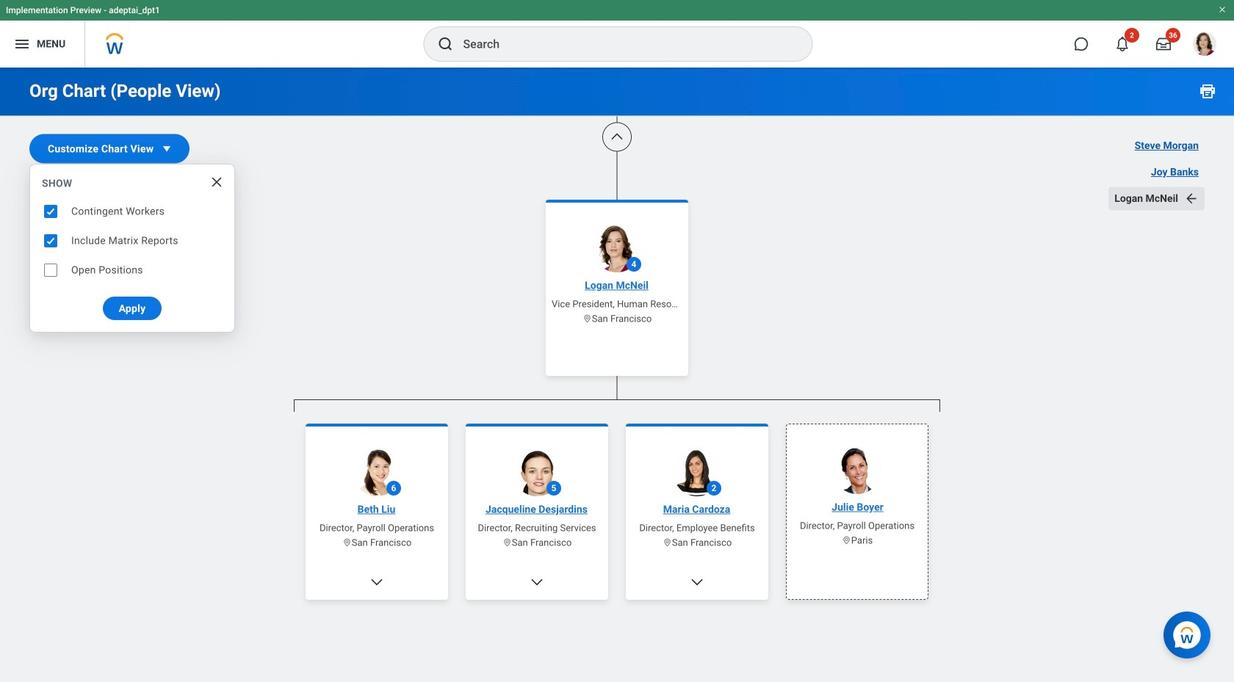 Task type: vqa. For each thing, say whether or not it's contained in the screenshot.
first the Logan McNeil link from the bottom
no



Task type: describe. For each thing, give the bounding box(es) containing it.
chevron up image
[[610, 130, 625, 144]]

chevron down image
[[530, 575, 544, 590]]

x image
[[209, 175, 224, 190]]

arrow left image
[[1184, 191, 1199, 206]]

close environment banner image
[[1218, 5, 1227, 14]]

caret down image
[[160, 141, 174, 156]]

profile logan mcneil image
[[1193, 32, 1217, 59]]

1 horizontal spatial location image
[[663, 538, 672, 548]]

chevron down image for 1st location icon
[[370, 575, 384, 590]]

1 location image from the left
[[342, 538, 352, 548]]

chevron down image for the middle location image
[[690, 575, 705, 590]]

print org chart image
[[1199, 82, 1217, 100]]

inbox large image
[[1157, 37, 1171, 51]]

logan mcneil, logan mcneil, 4 direct reports element
[[294, 412, 941, 683]]

2 horizontal spatial location image
[[842, 536, 851, 546]]



Task type: locate. For each thing, give the bounding box(es) containing it.
location image
[[583, 314, 592, 324], [842, 536, 851, 546], [663, 538, 672, 548]]

0 horizontal spatial chevron down image
[[370, 575, 384, 590]]

banner
[[0, 0, 1234, 68]]

search image
[[437, 35, 454, 53]]

1 chevron down image from the left
[[370, 575, 384, 590]]

2 chevron down image from the left
[[690, 575, 705, 590]]

0 horizontal spatial location image
[[583, 314, 592, 324]]

1 horizontal spatial location image
[[502, 538, 512, 548]]

notifications large image
[[1115, 37, 1130, 51]]

chevron down image
[[370, 575, 384, 590], [690, 575, 705, 590]]

dialog
[[29, 164, 235, 333]]

Search Workday  search field
[[463, 28, 782, 60]]

main content
[[0, 0, 1234, 683]]

0 horizontal spatial location image
[[342, 538, 352, 548]]

location image
[[342, 538, 352, 548], [502, 538, 512, 548]]

justify image
[[13, 35, 31, 53]]

1 horizontal spatial chevron down image
[[690, 575, 705, 590]]

2 location image from the left
[[502, 538, 512, 548]]



